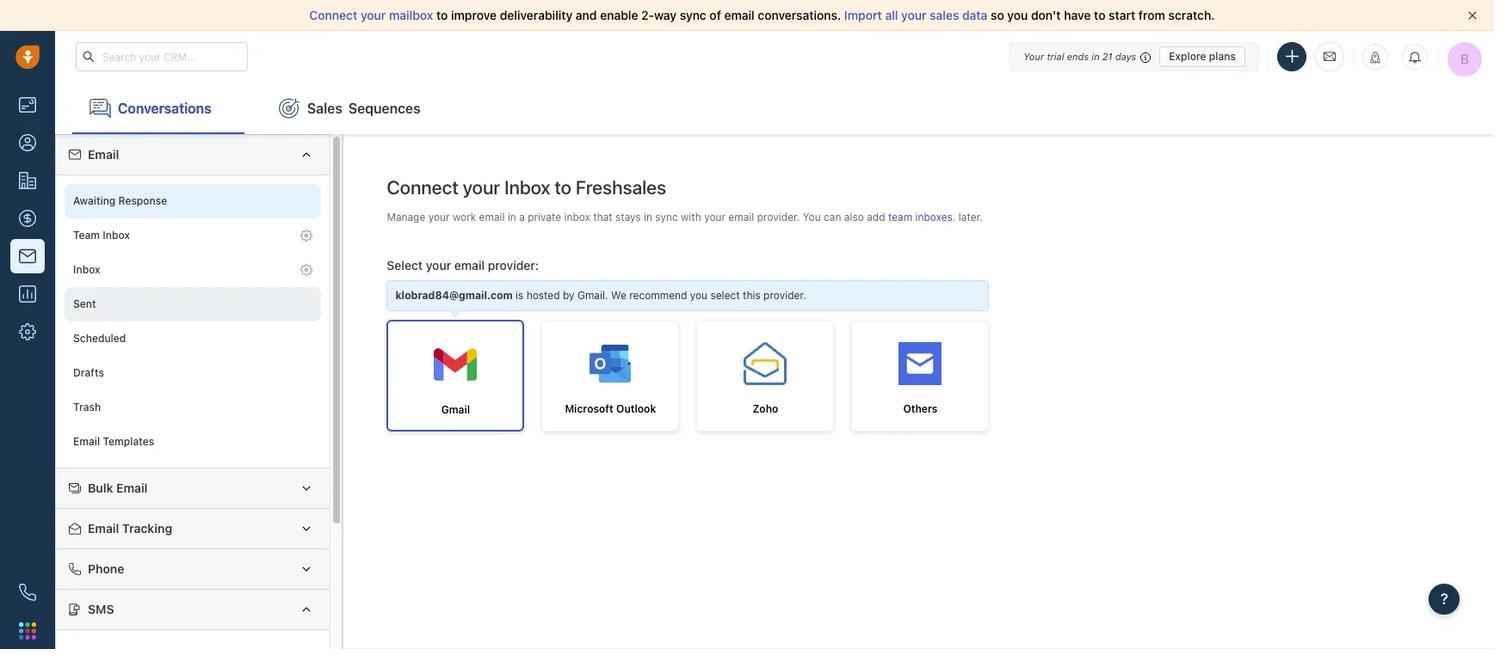 Task type: describe. For each thing, give the bounding box(es) containing it.
a
[[519, 211, 525, 224]]

stays
[[615, 211, 641, 224]]

21
[[1102, 50, 1113, 62]]

response
[[118, 195, 167, 208]]

what's new image
[[1369, 52, 1382, 64]]

explore plans
[[1169, 49, 1236, 62]]

microsoft
[[565, 403, 614, 416]]

also
[[844, 211, 864, 224]]

connect your mailbox link
[[309, 8, 436, 22]]

explore
[[1169, 49, 1206, 62]]

team inbox link
[[65, 219, 321, 253]]

improve
[[451, 8, 497, 22]]

provider:
[[488, 258, 539, 273]]

have
[[1064, 8, 1091, 22]]

others link
[[852, 320, 989, 432]]

2 vertical spatial inbox
[[73, 264, 100, 277]]

email right bulk
[[116, 481, 148, 496]]

sms
[[88, 602, 114, 617]]

sequences
[[348, 100, 421, 116]]

others
[[903, 403, 938, 416]]

inbox
[[564, 211, 590, 224]]

email up klobrad84@gmail.com
[[454, 258, 485, 273]]

awaiting response link
[[65, 184, 321, 219]]

select
[[711, 289, 740, 302]]

all
[[885, 8, 898, 22]]

enable
[[600, 8, 638, 22]]

your right the with
[[704, 211, 726, 224]]

with
[[681, 211, 701, 224]]

email templates
[[73, 436, 154, 449]]

gmail.
[[578, 289, 608, 302]]

drafts
[[73, 367, 104, 380]]

this
[[743, 289, 761, 302]]

from
[[1139, 8, 1165, 22]]

0 horizontal spatial in
[[508, 211, 516, 224]]

freshsales
[[576, 176, 666, 199]]

ends
[[1067, 50, 1089, 62]]

klobrad84@gmail.com
[[395, 289, 513, 302]]

trash
[[73, 401, 101, 414]]

0 vertical spatial sync
[[680, 8, 706, 22]]

sales
[[307, 100, 342, 116]]

drafts link
[[65, 356, 321, 391]]

to for improve
[[436, 8, 448, 22]]

send email image
[[1324, 49, 1336, 64]]

2-
[[641, 8, 654, 22]]

team inbox
[[73, 229, 130, 242]]

your for manage your work email in a private inbox that stays in sync with your email provider. you can also add team inboxes. later.
[[428, 211, 450, 224]]

we
[[611, 289, 626, 302]]

recommend
[[629, 289, 687, 302]]

0 vertical spatial you
[[1007, 8, 1028, 22]]

hosted
[[527, 289, 560, 302]]

close image
[[1468, 11, 1477, 20]]

gmail
[[441, 404, 470, 417]]

start
[[1109, 8, 1136, 22]]

templates
[[103, 436, 154, 449]]

your
[[1024, 50, 1044, 62]]

plans
[[1209, 49, 1236, 62]]

trial
[[1047, 50, 1064, 62]]

1 vertical spatial sync
[[655, 211, 678, 224]]

can
[[824, 211, 841, 224]]

your trial ends in 21 days
[[1024, 50, 1136, 62]]

to for freshsales
[[555, 176, 572, 199]]

email right the with
[[729, 211, 754, 224]]

microsoft outlook
[[565, 403, 656, 416]]

data
[[962, 8, 988, 22]]

explore plans link
[[1160, 46, 1246, 67]]

tracking
[[122, 522, 172, 536]]

conversations
[[118, 100, 211, 116]]

by
[[563, 289, 575, 302]]

email tracking
[[88, 522, 172, 536]]

0 horizontal spatial you
[[690, 289, 708, 302]]



Task type: vqa. For each thing, say whether or not it's contained in the screenshot.
the Connect associated with Connect your Inbox to Freshsales
yes



Task type: locate. For each thing, give the bounding box(es) containing it.
import
[[844, 8, 882, 22]]

connect for connect your inbox to freshsales
[[387, 176, 459, 199]]

phone image
[[19, 584, 36, 602]]

inboxes.
[[915, 211, 956, 224]]

you left select on the top left of page
[[690, 289, 708, 302]]

your for connect your inbox to freshsales
[[463, 176, 500, 199]]

add
[[867, 211, 885, 224]]

awaiting
[[73, 195, 116, 208]]

gmail link
[[387, 320, 525, 432]]

connect for connect your mailbox to improve deliverability and enable 2-way sync of email conversations. import all your sales data so you don't have to start from scratch.
[[309, 8, 357, 22]]

tab list
[[55, 83, 1494, 134]]

sales sequences link
[[262, 83, 438, 134]]

0 horizontal spatial sync
[[655, 211, 678, 224]]

to
[[436, 8, 448, 22], [1094, 8, 1106, 22], [555, 176, 572, 199]]

tab list containing conversations
[[55, 83, 1494, 134]]

in right stays at the top
[[644, 211, 652, 224]]

1 vertical spatial provider.
[[764, 289, 806, 302]]

import all your sales data link
[[844, 8, 991, 22]]

provider. right this
[[764, 289, 806, 302]]

sync
[[680, 8, 706, 22], [655, 211, 678, 224]]

0 horizontal spatial inbox
[[73, 264, 100, 277]]

days
[[1115, 50, 1136, 62]]

you
[[1007, 8, 1028, 22], [690, 289, 708, 302]]

inbox up a at the top left of the page
[[504, 176, 550, 199]]

provider.
[[757, 211, 800, 224], [764, 289, 806, 302]]

select your email provider:
[[387, 258, 539, 273]]

connect left 'mailbox'
[[309, 8, 357, 22]]

outlook
[[616, 403, 656, 416]]

email down trash
[[73, 436, 100, 449]]

1 vertical spatial inbox
[[103, 229, 130, 242]]

awaiting response
[[73, 195, 167, 208]]

scratch.
[[1169, 8, 1215, 22]]

sent link
[[65, 287, 321, 322]]

to left 'start'
[[1094, 8, 1106, 22]]

provider. left you
[[757, 211, 800, 224]]

of
[[710, 8, 721, 22]]

to up inbox
[[555, 176, 572, 199]]

email for email
[[88, 147, 119, 162]]

1 vertical spatial connect
[[387, 176, 459, 199]]

inbox right the team
[[103, 229, 130, 242]]

2 horizontal spatial in
[[1092, 50, 1100, 62]]

way
[[654, 8, 677, 22]]

your right the all on the top right
[[901, 8, 927, 22]]

scheduled
[[73, 333, 126, 346]]

microsoft outlook link
[[542, 320, 679, 432]]

0 horizontal spatial connect
[[309, 8, 357, 22]]

manage your work email in a private inbox that stays in sync with your email provider. you can also add team inboxes. later.
[[387, 211, 983, 224]]

in
[[1092, 50, 1100, 62], [508, 211, 516, 224], [644, 211, 652, 224]]

mailbox
[[389, 8, 433, 22]]

that
[[593, 211, 613, 224]]

and
[[576, 8, 597, 22]]

in left 21
[[1092, 50, 1100, 62]]

inbox link
[[65, 253, 321, 287]]

your
[[361, 8, 386, 22], [901, 8, 927, 22], [463, 176, 500, 199], [428, 211, 450, 224], [704, 211, 726, 224], [426, 258, 451, 273]]

connect your mailbox to improve deliverability and enable 2-way sync of email conversations. import all your sales data so you don't have to start from scratch.
[[309, 8, 1215, 22]]

Search your CRM... text field
[[76, 42, 248, 71]]

is
[[516, 289, 524, 302]]

sent
[[73, 298, 96, 311]]

phone element
[[10, 576, 45, 610]]

0 vertical spatial provider.
[[757, 211, 800, 224]]

your for connect your mailbox to improve deliverability and enable 2-way sync of email conversations. import all your sales data so you don't have to start from scratch.
[[361, 8, 386, 22]]

your left 'mailbox'
[[361, 8, 386, 22]]

email
[[88, 147, 119, 162], [73, 436, 100, 449], [116, 481, 148, 496], [88, 522, 119, 536]]

later.
[[959, 211, 983, 224]]

work
[[453, 211, 476, 224]]

email right the of
[[724, 8, 755, 22]]

0 vertical spatial inbox
[[504, 176, 550, 199]]

email right the work
[[479, 211, 505, 224]]

0 horizontal spatial to
[[436, 8, 448, 22]]

email up phone
[[88, 522, 119, 536]]

connect up manage
[[387, 176, 459, 199]]

1 horizontal spatial to
[[555, 176, 572, 199]]

email templates link
[[65, 425, 321, 460]]

klobrad84@gmail.com is hosted by gmail. we recommend you select this provider.
[[395, 289, 806, 302]]

email up awaiting
[[88, 147, 119, 162]]

connect
[[309, 8, 357, 22], [387, 176, 459, 199]]

sync left the with
[[655, 211, 678, 224]]

freshworks switcher image
[[19, 623, 36, 640]]

team
[[73, 229, 100, 242]]

private
[[528, 211, 561, 224]]

your left the work
[[428, 211, 450, 224]]

sales
[[930, 8, 959, 22]]

1 horizontal spatial sync
[[680, 8, 706, 22]]

team inboxes. link
[[888, 211, 959, 224]]

your for select your email provider:
[[426, 258, 451, 273]]

inbox down the team
[[73, 264, 100, 277]]

conversations.
[[758, 8, 841, 22]]

don't
[[1031, 8, 1061, 22]]

2 horizontal spatial to
[[1094, 8, 1106, 22]]

deliverability
[[500, 8, 573, 22]]

1 horizontal spatial you
[[1007, 8, 1028, 22]]

team
[[888, 211, 913, 224]]

your up the work
[[463, 176, 500, 199]]

manage
[[387, 211, 425, 224]]

email for email tracking
[[88, 522, 119, 536]]

connect your inbox to freshsales
[[387, 176, 666, 199]]

select
[[387, 258, 423, 273]]

you
[[803, 211, 821, 224]]

conversations link
[[72, 83, 244, 134]]

email for email templates
[[73, 436, 100, 449]]

in left a at the top left of the page
[[508, 211, 516, 224]]

sync left the of
[[680, 8, 706, 22]]

1 horizontal spatial in
[[644, 211, 652, 224]]

trash link
[[65, 391, 321, 425]]

sales sequences
[[307, 100, 421, 116]]

1 vertical spatial you
[[690, 289, 708, 302]]

zoho link
[[697, 320, 834, 432]]

1 horizontal spatial inbox
[[103, 229, 130, 242]]

bulk
[[88, 481, 113, 496]]

to right 'mailbox'
[[436, 8, 448, 22]]

phone
[[88, 562, 124, 577]]

email
[[724, 8, 755, 22], [479, 211, 505, 224], [729, 211, 754, 224], [454, 258, 485, 273]]

bulk email
[[88, 481, 148, 496]]

1 horizontal spatial connect
[[387, 176, 459, 199]]

so
[[991, 8, 1004, 22]]

0 vertical spatial connect
[[309, 8, 357, 22]]

scheduled link
[[65, 322, 321, 356]]

your right select
[[426, 258, 451, 273]]

zoho
[[753, 403, 778, 416]]

2 horizontal spatial inbox
[[504, 176, 550, 199]]

you right the so
[[1007, 8, 1028, 22]]



